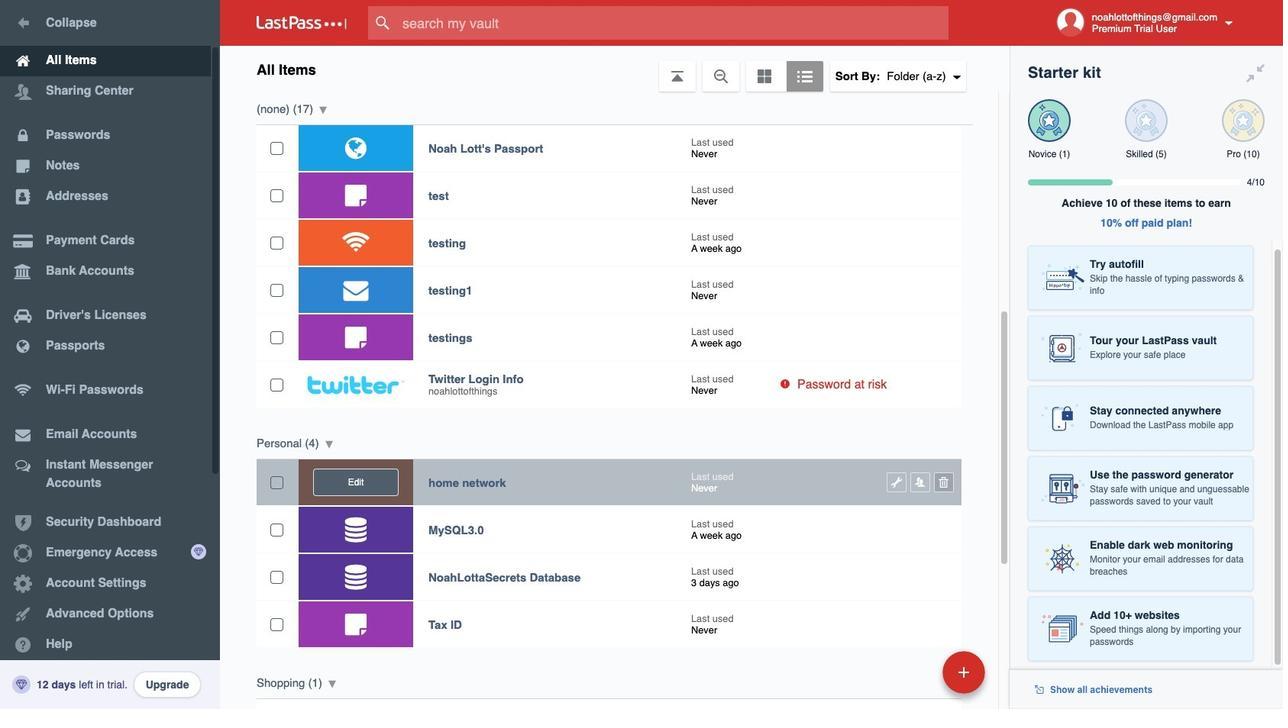 Task type: vqa. For each thing, say whether or not it's contained in the screenshot.
new item image
no



Task type: describe. For each thing, give the bounding box(es) containing it.
lastpass image
[[257, 16, 347, 30]]

new item navigation
[[838, 647, 995, 710]]

new item element
[[838, 651, 991, 694]]

main navigation navigation
[[0, 0, 220, 710]]



Task type: locate. For each thing, give the bounding box(es) containing it.
vault options navigation
[[220, 46, 1010, 92]]

search my vault text field
[[368, 6, 979, 40]]

Search search field
[[368, 6, 979, 40]]



